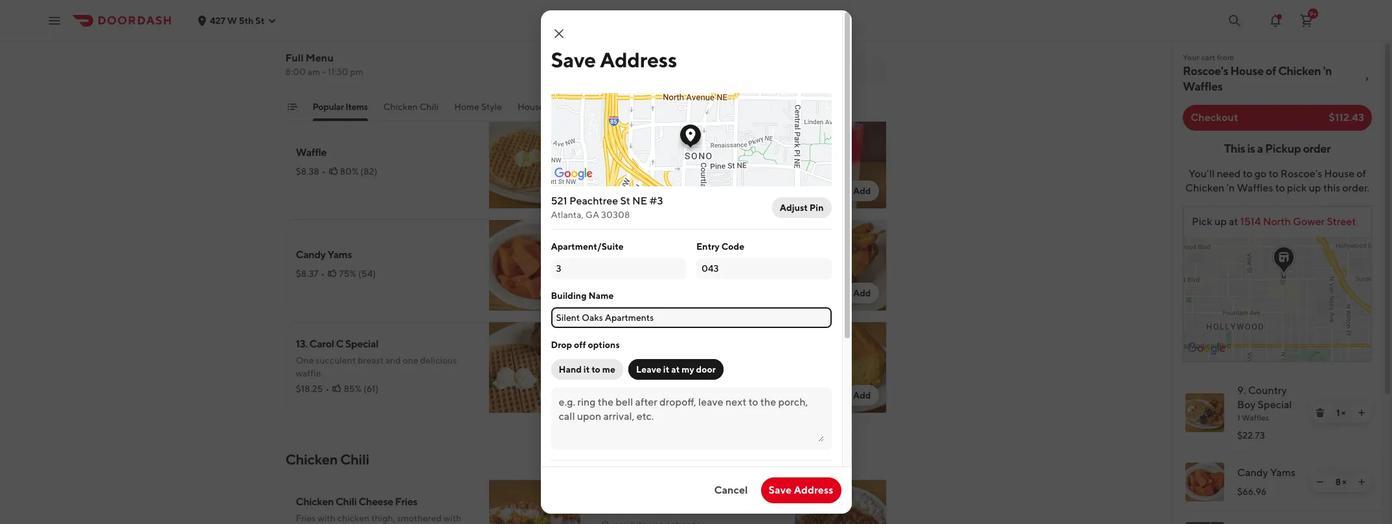 Task type: describe. For each thing, give the bounding box(es) containing it.
12 items, open order cart image
[[1299, 13, 1315, 28]]

notification bell image
[[1268, 13, 1284, 28]]

combos
[[546, 102, 581, 112]]

13.
[[296, 338, 308, 351]]

ga
[[586, 210, 600, 220]]

to left pick
[[1276, 182, 1285, 194]]

chili left over
[[677, 503, 699, 515]]

off
[[574, 340, 586, 351]]

add button for 13. carol c special
[[540, 386, 573, 406]]

hand it to me button
[[551, 360, 623, 380]]

thigh,
[[371, 514, 395, 524]]

door
[[696, 365, 716, 375]]

1 horizontal spatial chicken chili
[[383, 102, 439, 112]]

76%
[[344, 71, 361, 81]]

$22.73 •
[[296, 71, 330, 81]]

home style button
[[454, 100, 502, 121]]

waffles inside the you'll need to go to roscoe's house of chicken 'n waffles to pick up this order.
[[1237, 182, 1274, 194]]

candy yams image for 9.
[[1186, 463, 1225, 502]]

address inside button
[[794, 485, 834, 497]]

Entry Code text field
[[702, 262, 826, 275]]

$8.37 •
[[296, 269, 325, 279]]

add one to cart image
[[1357, 408, 1367, 419]]

cheese
[[359, 496, 393, 509]]

2 vertical spatial or
[[775, 503, 784, 515]]

1 horizontal spatial 9. country boy special image
[[1186, 394, 1225, 433]]

save address inside save address button
[[769, 485, 834, 497]]

1514 north gower street link
[[1239, 216, 1356, 228]]

bowl
[[602, 503, 625, 515]]

$18.25
[[296, 384, 323, 395]]

go
[[1255, 168, 1267, 180]]

1 vertical spatial candy
[[1238, 467, 1269, 480]]

punch.
[[684, 157, 712, 168]]

chicken inside chicken chili cheese fries fries with chicken thigh, smothered with
[[296, 496, 334, 509]]

0 horizontal spatial with
[[318, 514, 336, 524]]

5th
[[239, 15, 254, 26]]

one wing
[[602, 249, 649, 261]]

427 w 5th st
[[210, 15, 265, 26]]

carol
[[309, 338, 334, 351]]

(54) for wing
[[667, 269, 684, 279]]

roscoe's inside roscoe's house of chicken 'n waffles
[[1183, 64, 1229, 78]]

sides
[[596, 102, 619, 112]]

add button for waffle
[[540, 181, 573, 202]]

cancel button
[[707, 478, 756, 504]]

fruit
[[665, 157, 682, 168]]

9. country boy special 1 waffles
[[1238, 385, 1292, 423]]

wing
[[624, 249, 649, 261]]

beans
[[786, 503, 814, 515]]

521 peachtree st ne #3 atlanta, ga 30308
[[551, 195, 663, 220]]

add for three wings and a choice of two waffles or potato salad or french fries
[[547, 84, 565, 94]]

save inside button
[[769, 485, 792, 497]]

one inside 13. carol c special one succulent breast and one delicious waffle.
[[296, 356, 314, 366]]

$66.96
[[1238, 487, 1267, 498]]

waffle image
[[489, 117, 581, 209]]

Item Search search field
[[700, 61, 876, 75]]

white
[[722, 503, 751, 515]]

adjust pin
[[780, 203, 824, 213]]

lemonade
[[602, 157, 646, 168]]

house inside roscoe's house of chicken 'n waffles
[[1231, 64, 1264, 78]]

your cart from
[[1183, 52, 1234, 62]]

13. carol c special image
[[489, 322, 581, 414]]

83%
[[647, 269, 665, 279]]

c
[[336, 338, 344, 351]]

0 vertical spatial yams
[[328, 249, 352, 261]]

my
[[682, 365, 694, 375]]

remove item from cart image
[[1315, 408, 1326, 419]]

options
[[588, 340, 620, 351]]

30308
[[601, 210, 630, 220]]

0 vertical spatial save address
[[551, 47, 677, 72]]

1 horizontal spatial 1
[[1337, 408, 1340, 419]]

am
[[308, 67, 320, 77]]

map region for powered by google image to the bottom
[[1114, 196, 1392, 362]]

three
[[296, 42, 320, 52]]

w
[[227, 15, 237, 26]]

$6.88 •
[[602, 173, 632, 183]]

85% (61)
[[344, 384, 379, 395]]

at for 1514
[[1229, 216, 1239, 228]]

add for one wing
[[853, 288, 871, 299]]

Building Name text field
[[556, 312, 826, 325]]

extra condiments
[[693, 102, 767, 112]]

candy yams image for 75% (54)
[[489, 220, 581, 312]]

pick up at 1514 north gower street
[[1192, 216, 1356, 228]]

• for comes with choice of chicken.
[[633, 64, 637, 75]]

add button for candy yams
[[540, 283, 573, 304]]

full
[[285, 52, 304, 64]]

add button for three wings and a choice of two waffles or potato salad or french fries
[[540, 78, 573, 99]]

to inside button
[[592, 365, 601, 375]]

• right $6.88
[[628, 173, 632, 183]]

choice inside three wings and a choice of two waffles or potato salad or french fries
[[371, 42, 398, 52]]

$8.37
[[296, 269, 318, 279]]

special for 9. country boy special
[[1258, 399, 1292, 411]]

427
[[210, 15, 225, 26]]

8
[[1336, 478, 1341, 488]]

you'll need to go to roscoe's house of chicken 'n waffles to pick up this order.
[[1186, 168, 1370, 194]]

add button for one wing
[[846, 283, 879, 304]]

1 horizontal spatial or
[[459, 42, 467, 52]]

chili inside button
[[420, 102, 439, 112]]

• for waffle
[[322, 167, 326, 177]]

over
[[700, 503, 720, 515]]

me
[[602, 365, 616, 375]]

sunset lemonade and fruit punch.
[[602, 140, 712, 168]]

menu
[[306, 52, 334, 64]]

0 horizontal spatial chicken chili
[[285, 452, 369, 468]]

order.
[[1343, 182, 1370, 194]]

boy
[[1238, 399, 1256, 411]]

waffle.
[[296, 369, 323, 379]]

map region for top powered by google image
[[509, 0, 841, 286]]

sides button
[[596, 100, 619, 121]]

list containing 9. country boy special
[[1173, 373, 1383, 525]]

chicken
[[337, 514, 370, 524]]

salad
[[325, 55, 346, 65]]

add one to cart image
[[1357, 478, 1367, 488]]

rice
[[753, 503, 773, 515]]

to right go
[[1269, 168, 1279, 180]]

0 horizontal spatial up
[[1215, 216, 1227, 228]]

e.g. ring the bell after dropoff, leave next to the porch, call upon arrival, etc. text field
[[559, 396, 824, 443]]

8 ×
[[1336, 478, 1347, 488]]

chicken inside button
[[383, 102, 418, 112]]

peachtree
[[570, 195, 618, 207]]

(54) for yams
[[358, 269, 376, 279]]

waffle
[[296, 146, 327, 159]]

atlanta,
[[551, 210, 584, 220]]

home
[[454, 102, 479, 112]]

$18.25 •
[[296, 384, 329, 395]]

0 vertical spatial fries
[[395, 496, 417, 509]]

need
[[1217, 168, 1241, 180]]

× for 9. country boy special
[[1342, 408, 1346, 419]]

75% (54)
[[339, 269, 376, 279]]

north
[[1263, 216, 1291, 228]]

pick
[[1192, 216, 1213, 228]]

0 vertical spatial candy
[[296, 249, 326, 261]]

1 vertical spatial or
[[348, 55, 357, 65]]

bowl of chicken chili over white rice or beans image
[[795, 480, 887, 525]]

items
[[346, 102, 368, 112]]

bowl of chicken chili over white rice or beans
[[602, 503, 814, 515]]

wings
[[321, 42, 345, 52]]

roscoe's house of chicken 'n waffles link
[[1183, 64, 1372, 95]]

to left go
[[1243, 168, 1253, 180]]

smothered
[[397, 514, 442, 524]]

• for one wing
[[629, 269, 633, 279]]

(51)
[[666, 371, 681, 382]]

0 horizontal spatial fries
[[296, 514, 316, 524]]

1 vertical spatial a
[[1258, 142, 1263, 156]]

it for to
[[584, 365, 590, 375]]

1 inside 9. country boy special 1 waffles
[[1238, 413, 1241, 423]]

fries
[[389, 55, 407, 65]]

waffles for 9.
[[1242, 413, 1269, 423]]

chicken chili cheese fries image
[[489, 480, 581, 525]]

french
[[358, 55, 388, 65]]

Apartment/Suite text field
[[556, 262, 681, 275]]

drop
[[551, 340, 572, 351]]



Task type: vqa. For each thing, say whether or not it's contained in the screenshot.
top Taverna Platter Image
no



Task type: locate. For each thing, give the bounding box(es) containing it.
0 vertical spatial candy yams
[[296, 249, 352, 261]]

roscoe's up pick
[[1281, 168, 1323, 180]]

add button for corn bread
[[846, 386, 879, 406]]

0 horizontal spatial it
[[584, 365, 590, 375]]

this
[[1324, 182, 1341, 194]]

a
[[364, 42, 369, 52], [1258, 142, 1263, 156]]

1 horizontal spatial save address
[[769, 485, 834, 497]]

and inside 13. carol c special one succulent breast and one delicious waffle.
[[385, 356, 401, 366]]

list
[[1173, 373, 1383, 525]]

1. scoe's 1/4 chicken prepared in southern style image
[[489, 0, 581, 5]]

• for candy yams
[[321, 269, 325, 279]]

• right $5.09
[[629, 269, 633, 279]]

1 horizontal spatial roscoe's
[[1281, 168, 1323, 180]]

a inside three wings and a choice of two waffles or potato salad or french fries
[[364, 42, 369, 52]]

at left 1514
[[1229, 216, 1239, 228]]

$22.73 down potato
[[296, 71, 323, 81]]

or right waffles at the left top
[[459, 42, 467, 52]]

(54)
[[358, 269, 376, 279], [667, 269, 684, 279]]

at left the my
[[671, 365, 680, 375]]

1 it from the left
[[584, 365, 590, 375]]

-
[[322, 67, 326, 77]]

apartment/suite
[[551, 242, 624, 252]]

st
[[256, 15, 265, 26], [620, 195, 630, 207]]

map region
[[509, 0, 841, 286], [1114, 196, 1392, 362]]

you'll
[[1189, 168, 1215, 180]]

0 horizontal spatial candy
[[296, 249, 326, 261]]

checkout
[[1191, 111, 1239, 124]]

1 vertical spatial address
[[794, 485, 834, 497]]

1 horizontal spatial special
[[1258, 399, 1292, 411]]

0 vertical spatial house
[[1231, 64, 1264, 78]]

0 vertical spatial or
[[459, 42, 467, 52]]

0 vertical spatial powered by google image
[[554, 168, 593, 181]]

house combos
[[518, 102, 581, 112]]

1 horizontal spatial candy yams image
[[1186, 463, 1225, 502]]

0 horizontal spatial st
[[256, 15, 265, 26]]

chili
[[420, 102, 439, 112], [340, 452, 369, 468], [336, 496, 357, 509], [677, 503, 699, 515]]

1 vertical spatial $22.73
[[1238, 431, 1265, 441]]

and up 70%
[[647, 157, 663, 168]]

remove one from cart image
[[1315, 478, 1326, 488]]

1 vertical spatial save
[[769, 485, 792, 497]]

candy yams up "$66.96"
[[1238, 467, 1296, 480]]

building name
[[551, 291, 614, 301]]

521
[[551, 195, 567, 207]]

cart
[[1202, 52, 1216, 62]]

waffles
[[1183, 80, 1223, 93], [1237, 182, 1274, 194], [1242, 413, 1269, 423]]

0 horizontal spatial one
[[296, 356, 314, 366]]

1 horizontal spatial choice
[[652, 49, 680, 59]]

1 horizontal spatial (54)
[[667, 269, 684, 279]]

0 horizontal spatial 9. country boy special image
[[489, 15, 581, 107]]

chicken chili up the chicken
[[285, 452, 369, 468]]

0 vertical spatial save
[[551, 47, 596, 72]]

chili up the cheese
[[340, 452, 369, 468]]

0 vertical spatial waffles
[[1183, 80, 1223, 93]]

special up breast at the bottom left
[[345, 338, 378, 351]]

waffles down boy in the bottom right of the page
[[1242, 413, 1269, 423]]

9. country boy special image left boy in the bottom right of the page
[[1186, 394, 1225, 433]]

1 vertical spatial at
[[671, 365, 680, 375]]

2 it from the left
[[663, 365, 670, 375]]

#3
[[650, 195, 663, 207]]

0 vertical spatial ×
[[1342, 408, 1346, 419]]

0 vertical spatial up
[[1309, 182, 1322, 194]]

candy up "$66.96"
[[1238, 467, 1269, 480]]

9+
[[1310, 9, 1317, 17]]

one wing image
[[795, 220, 887, 312]]

1 right remove item from cart icon
[[1337, 408, 1340, 419]]

0 vertical spatial 9. country boy special image
[[489, 15, 581, 107]]

0 vertical spatial and
[[347, 42, 362, 52]]

it inside leave it at my door button
[[663, 365, 670, 375]]

fries up smothered
[[395, 496, 417, 509]]

chili inside chicken chili cheese fries fries with chicken thigh, smothered with
[[336, 496, 357, 509]]

0 horizontal spatial special
[[345, 338, 378, 351]]

close save address image
[[551, 26, 567, 41]]

special down "country"
[[1258, 399, 1292, 411]]

$8.38 •
[[296, 167, 326, 177]]

0 horizontal spatial powered by google image
[[554, 168, 593, 181]]

popular
[[313, 102, 344, 112]]

save up 'rice' at bottom right
[[769, 485, 792, 497]]

add for corn bread
[[853, 391, 871, 401]]

up inside the you'll need to go to roscoe's house of chicken 'n waffles to pick up this order.
[[1309, 182, 1322, 194]]

0 vertical spatial $22.73
[[296, 71, 323, 81]]

one up waffle.
[[296, 356, 314, 366]]

0 horizontal spatial and
[[347, 42, 362, 52]]

1 horizontal spatial st
[[620, 195, 630, 207]]

special inside 13. carol c special one succulent breast and one delicious waffle.
[[345, 338, 378, 351]]

this is a pickup order
[[1225, 142, 1331, 156]]

0 horizontal spatial $22.73
[[296, 71, 323, 81]]

special inside 9. country boy special 1 waffles
[[1258, 399, 1292, 411]]

at for my
[[671, 365, 680, 375]]

• right -
[[326, 71, 330, 81]]

1 down boy in the bottom right of the page
[[1238, 413, 1241, 423]]

chicken.
[[692, 49, 726, 59]]

1 vertical spatial 'n
[[1227, 182, 1235, 194]]

with right smothered
[[444, 514, 462, 524]]

9.
[[1238, 385, 1246, 397]]

of left two at the left of page
[[400, 42, 408, 52]]

1 vertical spatial ×
[[1343, 478, 1347, 488]]

adjust pin button
[[772, 198, 832, 218]]

potato
[[296, 55, 323, 65]]

2 vertical spatial waffles
[[1242, 413, 1269, 423]]

$8.38
[[296, 167, 319, 177]]

of up (101)
[[681, 49, 690, 59]]

11:30
[[328, 67, 348, 77]]

of
[[400, 42, 408, 52], [681, 49, 690, 59], [1266, 64, 1277, 78], [1357, 168, 1367, 180], [626, 503, 636, 515]]

pickup
[[1266, 142, 1301, 156]]

candy up "$8.37 •"
[[296, 249, 326, 261]]

$5.09
[[602, 269, 627, 279]]

extra condiments button
[[693, 100, 767, 121]]

this
[[1225, 142, 1246, 156]]

• for three wings and a choice of two waffles or potato salad or french fries
[[326, 71, 330, 81]]

choice up french
[[371, 42, 398, 52]]

and for sunset
[[647, 157, 663, 168]]

yams inside list
[[1271, 467, 1296, 480]]

beverages button
[[634, 100, 677, 121]]

and for three
[[347, 42, 362, 52]]

save
[[551, 47, 596, 72], [769, 485, 792, 497]]

1 vertical spatial special
[[1258, 399, 1292, 411]]

delicious
[[420, 356, 457, 366]]

beverages
[[634, 102, 677, 112]]

save address up beans
[[769, 485, 834, 497]]

× right 8
[[1343, 478, 1347, 488]]

choice up 79% (101)
[[652, 49, 680, 59]]

corn bread image
[[795, 322, 887, 414]]

1 horizontal spatial with
[[444, 514, 462, 524]]

house inside the you'll need to go to roscoe's house of chicken 'n waffles to pick up this order.
[[1325, 168, 1355, 180]]

• for corn bread
[[628, 371, 632, 382]]

candy yams up "$8.37 •"
[[296, 249, 352, 261]]

house up this
[[1325, 168, 1355, 180]]

(61)
[[364, 384, 379, 395]]

1 vertical spatial up
[[1215, 216, 1227, 228]]

1 horizontal spatial a
[[1258, 142, 1263, 156]]

• right $22.70
[[633, 64, 637, 75]]

chili left home
[[420, 102, 439, 112]]

save down close save address image
[[551, 47, 596, 72]]

address
[[600, 47, 677, 72], [794, 485, 834, 497]]

comes
[[602, 49, 631, 59]]

add for candy yams
[[547, 288, 565, 299]]

0 vertical spatial chicken chili
[[383, 102, 439, 112]]

1 vertical spatial chicken chili
[[285, 452, 369, 468]]

waffles down go
[[1237, 182, 1274, 194]]

and inside three wings and a choice of two waffles or potato salad or french fries
[[347, 42, 362, 52]]

• right $8.38
[[322, 167, 326, 177]]

'n inside roscoe's house of chicken 'n waffles
[[1323, 64, 1332, 78]]

chicken inside roscoe's house of chicken 'n waffles
[[1279, 64, 1321, 78]]

1 horizontal spatial 'n
[[1323, 64, 1332, 78]]

0 horizontal spatial house
[[518, 102, 544, 112]]

three wings and a choice of two waffles or potato salad or french fries
[[296, 42, 467, 65]]

st right the 5th
[[256, 15, 265, 26]]

0 horizontal spatial map region
[[509, 0, 841, 286]]

mac & cheese image
[[795, 0, 887, 5]]

× left add one to cart image
[[1342, 408, 1346, 419]]

2 vertical spatial house
[[1325, 168, 1355, 180]]

candy yams image
[[489, 220, 581, 312], [1186, 463, 1225, 502]]

from
[[1217, 52, 1234, 62]]

building
[[551, 291, 587, 301]]

× for candy yams
[[1343, 478, 1347, 488]]

$5.39 •
[[602, 371, 632, 382]]

1 horizontal spatial and
[[385, 356, 401, 366]]

2 horizontal spatial house
[[1325, 168, 1355, 180]]

or right 'rice' at bottom right
[[775, 503, 784, 515]]

waffles down cart
[[1183, 80, 1223, 93]]

special for 13. carol c special
[[345, 338, 378, 351]]

of inside roscoe's house of chicken 'n waffles
[[1266, 64, 1277, 78]]

1 vertical spatial candy yams image
[[1186, 463, 1225, 502]]

0 horizontal spatial at
[[671, 365, 680, 375]]

1 vertical spatial save address
[[769, 485, 834, 497]]

one
[[403, 356, 418, 366]]

• right $8.37
[[321, 269, 325, 279]]

0 vertical spatial a
[[364, 42, 369, 52]]

of inside the you'll need to go to roscoe's house of chicken 'n waffles to pick up this order.
[[1357, 168, 1367, 180]]

(54) right 75%
[[358, 269, 376, 279]]

1 horizontal spatial $22.73
[[1238, 431, 1265, 441]]

up right pick
[[1215, 216, 1227, 228]]

0 horizontal spatial 'n
[[1227, 182, 1235, 194]]

add for waffle
[[547, 186, 565, 196]]

9+ button
[[1294, 7, 1320, 33]]

fries left the chicken
[[296, 514, 316, 524]]

• right $5.39 at bottom left
[[628, 371, 632, 382]]

roscoe's down cart
[[1183, 64, 1229, 78]]

add for 13. carol c special
[[547, 391, 565, 401]]

0 vertical spatial roscoe's
[[1183, 64, 1229, 78]]

$22.73 for $22.73 •
[[296, 71, 323, 81]]

yams up 75%
[[328, 249, 352, 261]]

save address dialog
[[509, 0, 852, 525]]

2 horizontal spatial with
[[632, 49, 650, 59]]

roscoe's inside the you'll need to go to roscoe's house of chicken 'n waffles to pick up this order.
[[1281, 168, 1323, 180]]

map region inside save address dialog
[[509, 0, 841, 286]]

popular items
[[313, 102, 368, 112]]

save address
[[551, 47, 677, 72], [769, 485, 834, 497]]

1 horizontal spatial it
[[663, 365, 670, 375]]

9. country boy special image down the 1. scoe's 1/4 chicken prepared in southern style image
[[489, 15, 581, 107]]

is
[[1248, 142, 1255, 156]]

waffles for roscoe's
[[1183, 80, 1223, 93]]

or up "pm"
[[348, 55, 357, 65]]

0 horizontal spatial (54)
[[358, 269, 376, 279]]

code
[[722, 242, 745, 252]]

waffles inside roscoe's house of chicken 'n waffles
[[1183, 80, 1223, 93]]

0 horizontal spatial roscoe's
[[1183, 64, 1229, 78]]

add button
[[540, 78, 573, 99], [846, 78, 879, 99], [540, 181, 573, 202], [846, 181, 879, 202], [540, 283, 573, 304], [846, 283, 879, 304], [540, 386, 573, 406], [846, 386, 879, 406]]

breast
[[358, 356, 384, 366]]

extra
[[693, 102, 715, 112]]

1 horizontal spatial yams
[[1271, 467, 1296, 480]]

1 vertical spatial fries
[[296, 514, 316, 524]]

1 horizontal spatial fries
[[395, 496, 417, 509]]

(54) right 83%
[[667, 269, 684, 279]]

83% (54)
[[647, 269, 684, 279]]

one up apartment/suite text field at left
[[602, 249, 622, 261]]

house inside house combos button
[[518, 102, 544, 112]]

0 horizontal spatial or
[[348, 55, 357, 65]]

$112.43
[[1329, 111, 1365, 124]]

79% (101)
[[651, 64, 690, 75]]

add button for sunset
[[846, 181, 879, 202]]

and left the one at the bottom
[[385, 356, 401, 366]]

2 horizontal spatial or
[[775, 503, 784, 515]]

and inside sunset lemonade and fruit punch.
[[647, 157, 663, 168]]

of right the "bowl"
[[626, 503, 636, 515]]

at inside button
[[671, 365, 680, 375]]

$22.73 down boy in the bottom right of the page
[[1238, 431, 1265, 441]]

chicken chili down fries
[[383, 102, 439, 112]]

pin
[[810, 203, 824, 213]]

1 vertical spatial powered by google image
[[1188, 343, 1226, 356]]

a up french
[[364, 42, 369, 52]]

1 horizontal spatial address
[[794, 485, 834, 497]]

$5.39
[[602, 371, 626, 382]]

'n
[[1323, 64, 1332, 78], [1227, 182, 1235, 194]]

a right is
[[1258, 142, 1263, 156]]

two
[[410, 42, 426, 52]]

'n down need
[[1227, 182, 1235, 194]]

add for sunset
[[853, 186, 871, 196]]

chicken chili
[[383, 102, 439, 112], [285, 452, 369, 468]]

1 vertical spatial and
[[647, 157, 663, 168]]

house left the combos
[[518, 102, 544, 112]]

and right 'wings' on the left of the page
[[347, 42, 362, 52]]

1 vertical spatial 9. country boy special image
[[1186, 394, 1225, 433]]

70%
[[646, 173, 664, 183]]

open menu image
[[47, 13, 62, 28]]

drop off options
[[551, 340, 620, 351]]

save address up sides
[[551, 47, 677, 72]]

0 vertical spatial at
[[1229, 216, 1239, 228]]

9. country boy special image
[[489, 15, 581, 107], [1186, 394, 1225, 433]]

1 vertical spatial one
[[296, 356, 314, 366]]

0 vertical spatial candy yams image
[[489, 220, 581, 312]]

70% (47)
[[646, 173, 682, 183]]

1 horizontal spatial house
[[1231, 64, 1264, 78]]

chicken inside the you'll need to go to roscoe's house of chicken 'n waffles to pick up this order.
[[1186, 182, 1225, 194]]

2 vertical spatial and
[[385, 356, 401, 366]]

0 horizontal spatial candy yams image
[[489, 220, 581, 312]]

0 vertical spatial one
[[602, 249, 622, 261]]

1 horizontal spatial at
[[1229, 216, 1239, 228]]

1 horizontal spatial candy yams
[[1238, 467, 1296, 480]]

with left the chicken
[[318, 514, 336, 524]]

up left this
[[1309, 182, 1322, 194]]

0 vertical spatial special
[[345, 338, 378, 351]]

of up order. at the top of page
[[1357, 168, 1367, 180]]

• right $18.25
[[326, 384, 329, 395]]

house down from
[[1231, 64, 1264, 78]]

and
[[347, 42, 362, 52], [647, 157, 663, 168], [385, 356, 401, 366]]

bread
[[626, 351, 654, 364]]

0 horizontal spatial 1
[[1238, 413, 1241, 423]]

0 vertical spatial address
[[600, 47, 677, 72]]

'n inside the you'll need to go to roscoe's house of chicken 'n waffles to pick up this order.
[[1227, 182, 1235, 194]]

$22.70 •
[[602, 64, 637, 75]]

1 (54) from the left
[[358, 269, 376, 279]]

1 vertical spatial roscoe's
[[1281, 168, 1323, 180]]

0 horizontal spatial candy yams
[[296, 249, 352, 261]]

it inside 'hand it to me' button
[[584, 365, 590, 375]]

chili up the chicken
[[336, 496, 357, 509]]

1 vertical spatial candy yams
[[1238, 467, 1296, 480]]

candy
[[296, 249, 326, 261], [1238, 467, 1269, 480]]

2 (54) from the left
[[667, 269, 684, 279]]

st left ne
[[620, 195, 630, 207]]

it for at
[[663, 365, 670, 375]]

candy yams inside list
[[1238, 467, 1296, 480]]

with right comes
[[632, 49, 650, 59]]

chicken chili button
[[383, 100, 439, 121]]

1 vertical spatial yams
[[1271, 467, 1296, 480]]

sunset image
[[795, 117, 887, 209]]

427 w 5th st button
[[197, 15, 278, 26]]

to left me
[[592, 365, 601, 375]]

1 horizontal spatial up
[[1309, 182, 1322, 194]]

0 horizontal spatial choice
[[371, 42, 398, 52]]

of down notification bell icon
[[1266, 64, 1277, 78]]

$22.73 for $22.73
[[1238, 431, 1265, 441]]

2 horizontal spatial and
[[647, 157, 663, 168]]

yams left remove one from cart icon
[[1271, 467, 1296, 480]]

waffles
[[428, 42, 457, 52]]

0 horizontal spatial save
[[551, 47, 596, 72]]

of inside three wings and a choice of two waffles or potato salad or french fries
[[400, 42, 408, 52]]

'n up $112.43
[[1323, 64, 1332, 78]]

powered by google image
[[554, 168, 593, 181], [1188, 343, 1226, 356]]

st inside 521 peachtree st ne #3 atlanta, ga 30308
[[620, 195, 630, 207]]

1 horizontal spatial one
[[602, 249, 622, 261]]

0 horizontal spatial yams
[[328, 249, 352, 261]]

waffles inside 9. country boy special 1 waffles
[[1242, 413, 1269, 423]]

1 horizontal spatial powered by google image
[[1188, 343, 1226, 356]]

roscoe's
[[1183, 64, 1229, 78], [1281, 168, 1323, 180]]

house combos button
[[518, 100, 581, 121]]

adjust
[[780, 203, 808, 213]]

name
[[589, 291, 614, 301]]



